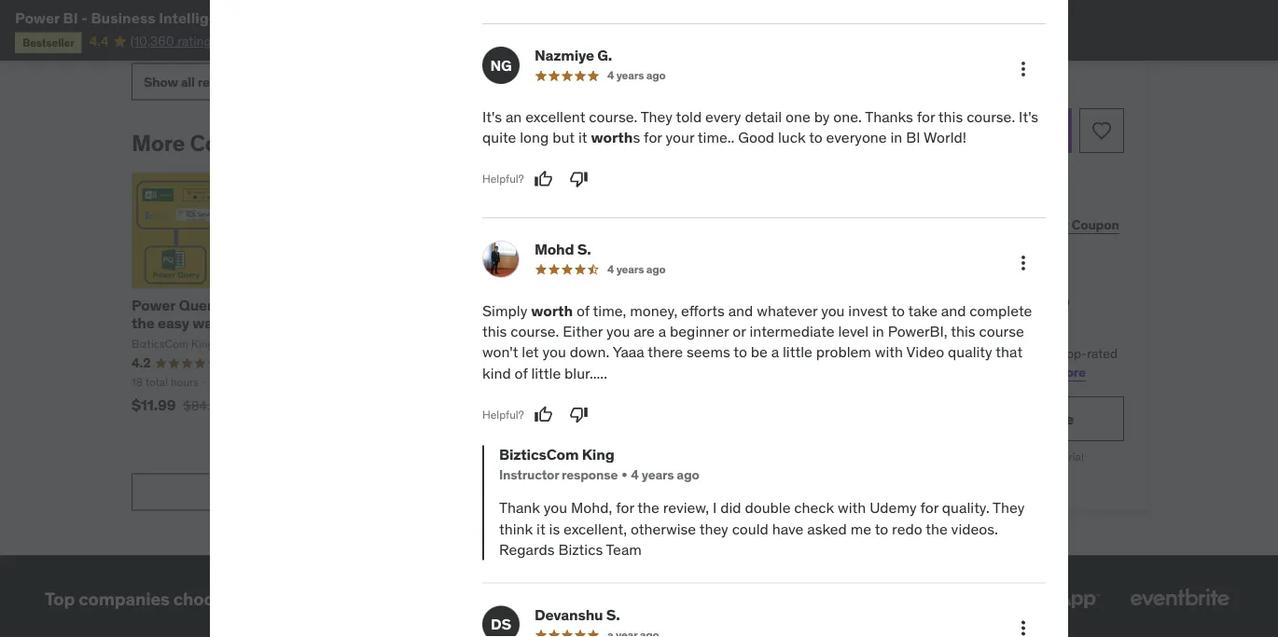 Task type: describe. For each thing, give the bounding box(es) containing it.
report
[[417, 484, 459, 501]]

years for g.
[[616, 68, 644, 83]]

4 inside bizticscom king instructor response • 4 years ago
[[631, 466, 639, 483]]

udemy
[[870, 498, 917, 517]]

2 horizontal spatial the
[[926, 519, 948, 538]]

thank
[[499, 498, 540, 517]]

use
[[456, 314, 483, 333]]

intelligence
[[159, 8, 243, 27]]

time..
[[698, 128, 735, 147]]

business inside power bi business scenarios with hands on use cases
[[419, 296, 482, 315]]

$11.99 $84.99
[[132, 396, 226, 415]]

udemy's
[[963, 291, 1037, 313]]

money,
[[630, 301, 677, 320]]

all
[[515, 376, 527, 390]]

additional actions for review by devanshu s. image
[[1012, 617, 1035, 637]]

good
[[738, 128, 774, 147]]

to left be
[[734, 343, 747, 362]]

s
[[633, 128, 640, 147]]

mark review by nazmiye g. as helpful image
[[534, 170, 553, 188]]

0 horizontal spatial business
[[91, 8, 155, 27]]

course for buy this course
[[968, 121, 1015, 140]]

0 vertical spatial of
[[577, 301, 590, 320]]

this right gift
[[942, 217, 965, 234]]

this inside button
[[938, 121, 965, 140]]

simply worth
[[482, 301, 573, 320]]

power for power bi - business intelligence for beginners to advance
[[15, 8, 60, 27]]

an
[[506, 107, 522, 126]]

with inside power bi business scenarios with hands on use cases
[[354, 314, 385, 333]]

25 total hours $16.99
[[577, 376, 646, 415]]

one.
[[833, 107, 862, 126]]

redo
[[892, 519, 922, 538]]

cases
[[486, 314, 528, 333]]

review,
[[663, 498, 709, 517]]

this inside it's an excellent course. they told every detail one by one. thanks for this course. it's quite long but it
[[938, 107, 963, 126]]

your
[[666, 128, 694, 147]]

starting at $16.58 per month after trial
[[892, 450, 1084, 464]]

mark review by stoyan v. as helpful image
[[183, 16, 202, 35]]

154 reviews element
[[669, 356, 692, 371]]

1 horizontal spatial little
[[783, 343, 812, 362]]

-
[[81, 8, 88, 27]]

you inside thank you mohd, for the review, i did double check with udemy for quality. they think it is excellent, otherwise they could have asked me to redo the videos. regards biztics team
[[544, 498, 567, 517]]

hours for 25 total hours $16.99
[[618, 376, 646, 390]]

bizticscom king
[[577, 337, 659, 351]]

gift
[[917, 217, 940, 234]]

course,
[[901, 346, 943, 363]]

scenarios
[[485, 296, 554, 315]]

have
[[772, 519, 804, 538]]

of time, money, efforts and whatever you invest to take and complete this course. either you are a beginner or intermediate level in powerbi, this course won't let you down. yaaa there seems to be a little problem with video quality that kind of little blur.....
[[482, 301, 1032, 383]]

(10,360
[[130, 33, 174, 49]]

to left the take
[[891, 301, 905, 320]]

bestseller
[[22, 35, 74, 49]]

mark review by mohd s. as helpful image
[[534, 405, 553, 424]]

additional actions for review by nazmiye g. image
[[1012, 58, 1035, 80]]

excellent,
[[564, 519, 627, 538]]

1 vertical spatial little
[[531, 363, 561, 383]]

per
[[984, 450, 1001, 464]]

learn more
[[1018, 364, 1086, 381]]

hands
[[388, 314, 433, 333]]

mark review by mohd s. as unhelpful image
[[570, 405, 588, 424]]

top
[[1040, 291, 1070, 313]]

beginners inside dax data analysis expressions using free tools for beginners
[[599, 332, 670, 351]]

learn
[[1018, 364, 1052, 381]]

bizticscom inside bizticscom king instructor response • 4 years ago
[[499, 444, 579, 464]]

ago for g.
[[646, 68, 666, 83]]

king down money,
[[636, 337, 659, 351]]

this up won't
[[482, 322, 507, 341]]

power query and m language the easy way bizticscom king
[[132, 296, 337, 351]]

and inside power query and m language the easy way bizticscom king
[[224, 296, 250, 315]]

additional actions for review by mohd s. image
[[1012, 252, 1035, 274]]

dax data analysis expressions using free tools for beginners link
[[577, 296, 783, 351]]

mohd
[[535, 240, 574, 259]]

plan.
[[986, 364, 1015, 381]]

king inside power query and m language the easy way bizticscom king
[[191, 337, 214, 351]]

30-
[[908, 169, 927, 183]]

0 horizontal spatial beginners
[[270, 8, 342, 27]]

biztics
[[558, 540, 603, 559]]

18 total hours
[[132, 376, 199, 390]]

0 vertical spatial a
[[658, 322, 666, 341]]

luck
[[778, 128, 806, 147]]

courses
[[190, 130, 276, 158]]

yaaa
[[613, 343, 644, 362]]

levels
[[530, 376, 562, 390]]

total for 25 total hours $16.99
[[592, 376, 615, 390]]

buy
[[909, 121, 935, 140]]

apply coupon
[[1034, 217, 1119, 234]]

$84.99
[[183, 397, 226, 414]]

there
[[648, 343, 683, 362]]

blur.....
[[564, 363, 607, 383]]

to build in-demand career skills.
[[374, 588, 643, 611]]

84% off
[[986, 47, 1038, 66]]

language
[[269, 296, 337, 315]]

hours for 18 total hours
[[171, 376, 199, 390]]

course inside of time, money, efforts and whatever you invest to take and complete this course. either you are a beginner or intermediate level in powerbi, this course won't let you down. yaaa there seems to be a little problem with video quality that kind of little blur.....
[[979, 322, 1024, 341]]

more
[[1054, 364, 1086, 381]]

easy
[[158, 314, 189, 333]]

m
[[253, 296, 266, 315]]

subscribe
[[852, 291, 938, 313]]

asked
[[807, 519, 847, 538]]

way
[[192, 314, 220, 333]]

bi for scenarios
[[401, 296, 416, 315]]

one
[[786, 107, 810, 126]]

mohd s.
[[535, 240, 591, 259]]

career
[[539, 588, 591, 611]]

course for gift this course
[[968, 217, 1009, 234]]

courses
[[852, 314, 919, 337]]

free
[[1046, 409, 1074, 428]]

2 vertical spatial of
[[515, 363, 528, 383]]

helpful? for mark review by nazmiye g. as helpful icon
[[482, 172, 524, 186]]

seems
[[687, 343, 730, 362]]

report abuse button
[[132, 474, 785, 511]]

1 vertical spatial by
[[280, 130, 306, 158]]

plan
[[990, 409, 1020, 428]]

1 it's from the left
[[482, 107, 502, 126]]

power for power query and m language the easy way bizticscom king
[[132, 296, 175, 315]]

regards
[[499, 540, 555, 559]]

bizticscom king link
[[311, 130, 485, 158]]

84%
[[986, 47, 1017, 66]]

our
[[1040, 346, 1059, 363]]

could
[[732, 519, 768, 538]]

tools
[[739, 314, 775, 333]]

it inside it's an excellent course. they told every detail one by one. thanks for this course. it's quite long but it
[[578, 128, 587, 147]]

demand
[[467, 588, 535, 611]]

top companies choose
[[45, 588, 237, 611]]

ago inside bizticscom king instructor response • 4 years ago
[[677, 466, 699, 483]]

of inside get this course, plus 10,500+ of our top-rated courses, with personal plan.
[[1026, 346, 1037, 363]]

for left free
[[1024, 409, 1043, 428]]

did
[[720, 498, 741, 517]]

2 horizontal spatial course.
[[967, 107, 1015, 126]]

•
[[621, 466, 627, 483]]



Task type: vqa. For each thing, say whether or not it's contained in the screenshot.
small icon for Section 7: Your Next Steps
no



Task type: locate. For each thing, give the bounding box(es) containing it.
4 years ago for mohd s.
[[607, 262, 666, 276]]

1 vertical spatial bi
[[906, 128, 920, 147]]

0 horizontal spatial in
[[872, 322, 884, 341]]

1 horizontal spatial by
[[814, 107, 830, 126]]

bizticscom inside power query and m language the easy way bizticscom king
[[132, 337, 188, 351]]

for right mark review by stoyan v. as unhelpful image
[[246, 8, 266, 27]]

0 vertical spatial they
[[641, 107, 673, 126]]

worth right the but
[[591, 128, 633, 147]]

1 lectures from the left
[[226, 376, 267, 390]]

every
[[705, 107, 741, 126]]

to left advance
[[346, 8, 361, 27]]

quality.
[[942, 498, 989, 517]]

2 vertical spatial bi
[[401, 296, 416, 315]]

1 horizontal spatial of
[[577, 301, 590, 320]]

0 vertical spatial ago
[[646, 68, 666, 83]]

beginner
[[670, 322, 729, 341]]

4.4
[[89, 33, 108, 49]]

0 vertical spatial s.
[[577, 240, 591, 259]]

rated
[[1087, 346, 1118, 363]]

s. for devanshu s.
[[606, 605, 620, 624]]

10,500+
[[974, 346, 1022, 363]]

personal up $16.58
[[926, 409, 986, 428]]

either
[[563, 322, 603, 341]]

in
[[890, 128, 902, 147], [872, 322, 884, 341]]

0 vertical spatial 4 years ago
[[607, 68, 666, 83]]

show
[[144, 73, 178, 90]]

check
[[794, 498, 834, 517]]

0 vertical spatial beginners
[[270, 8, 342, 27]]

to right the take
[[942, 291, 960, 313]]

guarantee
[[1015, 169, 1067, 183]]

4 years ago for nazmiye g.
[[607, 68, 666, 83]]

2 vertical spatial ago
[[677, 466, 699, 483]]

it inside thank you mohd, for the review, i did double check with udemy for quality. they think it is excellent, otherwise they could have asked me to redo the videos. regards biztics team
[[536, 519, 545, 538]]

2 total from the left
[[592, 376, 615, 390]]

years up 'data'
[[616, 262, 644, 276]]

with down 'course,'
[[904, 364, 928, 381]]

lectures right "207"
[[465, 376, 505, 390]]

course down 30-day money-back guarantee
[[968, 217, 1009, 234]]

mark review by stoyan v. as unhelpful image
[[219, 16, 237, 35]]

course inside button
[[968, 121, 1015, 140]]

ng
[[490, 55, 512, 75]]

4 down g.
[[607, 68, 614, 83]]

$16.58
[[948, 450, 982, 464]]

nazmiye
[[535, 46, 594, 65]]

4 years ago down g.
[[607, 68, 666, 83]]

with up the me
[[838, 498, 866, 517]]

mark review by raushan k. as helpful image
[[525, 16, 543, 35]]

0 horizontal spatial course.
[[511, 322, 559, 341]]

0 horizontal spatial they
[[641, 107, 673, 126]]

$16.99
[[577, 396, 623, 415]]

companies
[[79, 588, 170, 611]]

helpful? for mark review by raushan k. as helpful icon
[[473, 18, 515, 32]]

1 vertical spatial worth
[[531, 301, 573, 320]]

1 horizontal spatial s.
[[606, 605, 620, 624]]

advance
[[364, 8, 425, 27]]

try personal plan for free
[[902, 409, 1074, 428]]

0 horizontal spatial by
[[280, 130, 306, 158]]

king inside bizticscom king instructor response • 4 years ago
[[582, 444, 614, 464]]

0 horizontal spatial power
[[15, 8, 60, 27]]

world!
[[924, 128, 967, 147]]

helpful? down the all
[[482, 407, 524, 422]]

helpful? for mark review by stoyan v. as helpful icon
[[132, 18, 173, 32]]

the left easy at the left of page
[[132, 314, 155, 333]]

a right be
[[771, 343, 779, 362]]

s. right mohd at the left top of page
[[577, 240, 591, 259]]

lectures for 207 lectures
[[465, 376, 505, 390]]

for inside dax data analysis expressions using free tools for beginners
[[577, 332, 596, 351]]

this up the world!
[[938, 107, 963, 126]]

power for power bi business scenarios with hands on use cases
[[354, 296, 398, 315]]

0 vertical spatial business
[[91, 8, 155, 27]]

that
[[996, 343, 1023, 362]]

let
[[522, 343, 539, 362]]

0 horizontal spatial total
[[145, 376, 168, 390]]

nazmiye g.
[[535, 46, 612, 65]]

king up response
[[582, 444, 614, 464]]

0 horizontal spatial little
[[531, 363, 561, 383]]

total right 18
[[145, 376, 168, 390]]

1 horizontal spatial it
[[578, 128, 587, 147]]

for up the world!
[[917, 107, 935, 126]]

0 vertical spatial 4
[[607, 68, 614, 83]]

me
[[851, 519, 871, 538]]

2 horizontal spatial bi
[[906, 128, 920, 147]]

detail
[[745, 107, 782, 126]]

1 vertical spatial personal
[[926, 409, 986, 428]]

this up courses,
[[876, 346, 897, 363]]

helpful? left mark review by nazmiye g. as helpful icon
[[482, 172, 524, 186]]

by inside it's an excellent course. they told every detail one by one. thanks for this course. it's quite long but it
[[814, 107, 830, 126]]

2 horizontal spatial of
[[1026, 346, 1037, 363]]

in inside of time, money, efforts and whatever you invest to take and complete this course. either you are a beginner or intermediate level in powerbi, this course won't let you down. yaaa there seems to be a little problem with video quality that kind of little blur.....
[[872, 322, 884, 341]]

0 vertical spatial bi
[[63, 8, 78, 27]]

hours inside 25 total hours $16.99
[[618, 376, 646, 390]]

it
[[578, 128, 587, 147], [536, 519, 545, 538]]

power inside power bi business scenarios with hands on use cases
[[354, 296, 398, 315]]

mark review by nazmiye g. as unhelpful image
[[570, 170, 588, 188]]

power bi - business intelligence for beginners to advance
[[15, 8, 425, 27]]

4 for mohd s.
[[607, 262, 614, 276]]

devanshu s.
[[535, 605, 620, 624]]

it right the but
[[578, 128, 587, 147]]

1 horizontal spatial the
[[637, 498, 659, 517]]

power query and m language the easy way link
[[132, 296, 337, 333]]

instructor
[[499, 466, 559, 483]]

1 horizontal spatial and
[[728, 301, 753, 320]]

ago
[[646, 68, 666, 83], [646, 262, 666, 276], [677, 466, 699, 483]]

of down let
[[515, 363, 528, 383]]

power inside power query and m language the easy way bizticscom king
[[132, 296, 175, 315]]

video
[[906, 343, 944, 362]]

1 horizontal spatial course.
[[589, 107, 637, 126]]

0 vertical spatial by
[[814, 107, 830, 126]]

lectures right 113
[[226, 376, 267, 390]]

1 horizontal spatial they
[[993, 498, 1025, 517]]

0 vertical spatial worth
[[591, 128, 633, 147]]

1 horizontal spatial worth
[[591, 128, 633, 147]]

s. right devanshu
[[606, 605, 620, 624]]

to right the me
[[875, 519, 888, 538]]

worth up either in the bottom of the page
[[531, 301, 573, 320]]

everyone
[[826, 128, 887, 147]]

0 horizontal spatial and
[[224, 296, 250, 315]]

it's an excellent course. they told every detail one by one. thanks for this course. it's quite long but it
[[482, 107, 1038, 147]]

0 horizontal spatial worth
[[531, 301, 573, 320]]

with inside of time, money, efforts and whatever you invest to take and complete this course. either you are a beginner or intermediate level in powerbi, this course won't let you down. yaaa there seems to be a little problem with video quality that kind of little blur.....
[[875, 343, 903, 362]]

is
[[549, 519, 560, 538]]

bi down thanks at right top
[[906, 128, 920, 147]]

s. for mohd s.
[[577, 240, 591, 259]]

0 horizontal spatial of
[[515, 363, 528, 383]]

helpful? left mark review by raushan k. as helpful icon
[[473, 18, 515, 32]]

mohd,
[[571, 498, 612, 517]]

analysis
[[646, 296, 704, 315]]

1 horizontal spatial a
[[771, 343, 779, 362]]

double
[[745, 498, 791, 517]]

course. up let
[[511, 322, 559, 341]]

by right one
[[814, 107, 830, 126]]

personal inside get this course, plus 10,500+ of our top-rated courses, with personal plan.
[[932, 364, 983, 381]]

in down thanks at right top
[[890, 128, 902, 147]]

2 horizontal spatial power
[[354, 296, 398, 315]]

bizticscom
[[311, 130, 431, 158], [132, 337, 188, 351], [577, 337, 634, 351], [499, 444, 579, 464]]

top-
[[1062, 346, 1087, 363]]

tab list
[[829, 0, 1146, 27]]

1 horizontal spatial power
[[132, 296, 175, 315]]

more
[[132, 130, 185, 158]]

2 vertical spatial years
[[641, 466, 674, 483]]

bi left the on
[[401, 296, 416, 315]]

0 vertical spatial in
[[890, 128, 902, 147]]

1 hours from the left
[[171, 376, 199, 390]]

1 horizontal spatial beginners
[[599, 332, 670, 351]]

free
[[706, 314, 736, 333]]

power bi business scenarios with hands on use cases
[[354, 296, 554, 333]]

time,
[[593, 301, 626, 320]]

1 vertical spatial of
[[1026, 346, 1037, 363]]

a right are
[[658, 322, 666, 341]]

2 it's from the left
[[1019, 107, 1038, 126]]

course down the complete
[[979, 322, 1024, 341]]

try
[[902, 409, 923, 428]]

trial
[[1064, 450, 1084, 464]]

power up bestseller
[[15, 8, 60, 27]]

bi for business
[[63, 8, 78, 27]]

course up 30-day money-back guarantee
[[968, 121, 1015, 140]]

down.
[[570, 343, 609, 362]]

month
[[1003, 450, 1036, 464]]

you up 'is'
[[544, 498, 567, 517]]

2 lectures from the left
[[465, 376, 505, 390]]

get this course, plus 10,500+ of our top-rated courses, with personal plan.
[[852, 346, 1118, 381]]

share button
[[852, 207, 897, 245]]

years up s
[[616, 68, 644, 83]]

they up your
[[641, 107, 673, 126]]

1 vertical spatial it
[[536, 519, 545, 538]]

0 vertical spatial personal
[[932, 364, 983, 381]]

with inside get this course, plus 10,500+ of our top-rated courses, with personal plan.
[[904, 364, 928, 381]]

get
[[852, 346, 873, 363]]

gift this course
[[917, 217, 1009, 234]]

4 years ago up 'data'
[[607, 262, 666, 276]]

buy this course button
[[852, 109, 1072, 153]]

king down way
[[191, 337, 214, 351]]

to inside subscribe to udemy's top courses
[[942, 291, 960, 313]]

helpful?
[[132, 18, 173, 32], [473, 18, 515, 32], [482, 172, 524, 186], [482, 407, 524, 422]]

with up courses,
[[875, 343, 903, 362]]

of up either in the bottom of the page
[[577, 301, 590, 320]]

power
[[15, 8, 60, 27], [132, 296, 175, 315], [354, 296, 398, 315]]

1 horizontal spatial total
[[592, 376, 615, 390]]

with left hands
[[354, 314, 385, 333]]

they up videos.
[[993, 498, 1025, 517]]

they inside thank you mohd, for the review, i did double check with udemy for quality. they think it is excellent, otherwise they could have asked me to redo the videos. regards biztics team
[[993, 498, 1025, 517]]

business
[[91, 8, 155, 27], [419, 296, 482, 315]]

lectures for 113 lectures
[[226, 376, 267, 390]]

4.2
[[132, 355, 151, 372]]

1 horizontal spatial in
[[890, 128, 902, 147]]

total right 25
[[592, 376, 615, 390]]

little down let
[[531, 363, 561, 383]]

course.
[[589, 107, 637, 126], [967, 107, 1015, 126], [511, 322, 559, 341]]

1 vertical spatial a
[[771, 343, 779, 362]]

abuse
[[462, 484, 499, 501]]

years inside bizticscom king instructor response • 4 years ago
[[641, 466, 674, 483]]

power bi business scenarios with hands on use cases link
[[354, 296, 554, 333]]

course. up s
[[589, 107, 637, 126]]

1 4 years ago from the top
[[607, 68, 666, 83]]

helpful? up (10,360
[[132, 18, 173, 32]]

0 vertical spatial years
[[616, 68, 644, 83]]

apply
[[1034, 217, 1069, 234]]

it's down additional actions for review by nazmiye g. icon
[[1019, 107, 1038, 126]]

this inside get this course, plus 10,500+ of our top-rated courses, with personal plan.
[[876, 346, 897, 363]]

4 up 'data'
[[607, 262, 614, 276]]

0 horizontal spatial it
[[536, 519, 545, 538]]

gift this course link
[[912, 207, 1014, 245]]

add to wishlist image
[[1091, 120, 1113, 142]]

query
[[179, 296, 220, 315]]

but
[[552, 128, 575, 147]]

for inside it's an excellent course. they told every detail one by one. thanks for this course. it's quite long but it
[[917, 107, 935, 126]]

total for 18 total hours
[[145, 376, 168, 390]]

personal inside try personal plan for free link
[[926, 409, 986, 428]]

1 vertical spatial 4
[[607, 262, 614, 276]]

dax
[[577, 296, 607, 315]]

you right let
[[542, 343, 566, 362]]

hours up the $11.99 $84.99 at the left bottom of page
[[171, 376, 199, 390]]

2 vertical spatial course
[[979, 322, 1024, 341]]

1 horizontal spatial lectures
[[465, 376, 505, 390]]

0 vertical spatial it
[[578, 128, 587, 147]]

of left our
[[1026, 346, 1037, 363]]

the up otherwise
[[637, 498, 659, 517]]

ago for s.
[[646, 262, 666, 276]]

in down invest
[[872, 322, 884, 341]]

1 horizontal spatial it's
[[1019, 107, 1038, 126]]

netapp image
[[996, 579, 1104, 620]]

1 vertical spatial s.
[[606, 605, 620, 624]]

you down the time,
[[606, 322, 630, 341]]

or
[[733, 322, 746, 341]]

this right buy
[[938, 121, 965, 140]]

0 horizontal spatial it's
[[482, 107, 502, 126]]

for up 4.0
[[577, 332, 596, 351]]

1 vertical spatial course
[[968, 217, 1009, 234]]

2 4 years ago from the top
[[607, 262, 666, 276]]

for up redo
[[920, 498, 938, 517]]

for down the • at left bottom
[[616, 498, 634, 517]]

course. down additional actions for review by nazmiye g. icon
[[967, 107, 1015, 126]]

and up or
[[728, 301, 753, 320]]

4 right the • at left bottom
[[631, 466, 639, 483]]

invest
[[848, 301, 888, 320]]

0 horizontal spatial a
[[658, 322, 666, 341]]

for right s
[[644, 128, 662, 147]]

1 horizontal spatial business
[[419, 296, 482, 315]]

for
[[246, 8, 266, 27], [917, 107, 935, 126], [644, 128, 662, 147], [577, 332, 596, 351], [1024, 409, 1043, 428], [616, 498, 634, 517], [920, 498, 938, 517]]

you
[[821, 301, 845, 320], [606, 322, 630, 341], [542, 343, 566, 362], [544, 498, 567, 517]]

4 for nazmiye g.
[[607, 68, 614, 83]]

build
[[399, 588, 441, 611]]

0 vertical spatial little
[[783, 343, 812, 362]]

power left the on
[[354, 296, 398, 315]]

2 horizontal spatial and
[[941, 301, 966, 320]]

1 vertical spatial the
[[637, 498, 659, 517]]

1 vertical spatial 4 years ago
[[607, 262, 666, 276]]

i
[[713, 498, 717, 517]]

1 vertical spatial in
[[872, 322, 884, 341]]

years for s.
[[616, 262, 644, 276]]

simply
[[482, 301, 527, 320]]

personal down plus
[[932, 364, 983, 381]]

quite
[[482, 128, 516, 147]]

2 hours from the left
[[618, 376, 646, 390]]

$11.99
[[132, 396, 176, 415]]

1 vertical spatial beginners
[[599, 332, 670, 351]]

nasdaq image
[[718, 579, 826, 620]]

this up quality on the bottom of the page
[[951, 322, 975, 341]]

2 vertical spatial 4
[[631, 466, 639, 483]]

2 vertical spatial the
[[926, 519, 948, 538]]

the right redo
[[926, 519, 948, 538]]

(10,360 ratings)
[[130, 33, 221, 49]]

mark review by raushan k. as unhelpful image
[[560, 16, 579, 35]]

total
[[145, 376, 168, 390], [592, 376, 615, 390]]

day
[[927, 169, 946, 183]]

1 horizontal spatial hours
[[618, 376, 646, 390]]

king left long
[[436, 130, 485, 158]]

power left query
[[132, 296, 175, 315]]

eventbrite image
[[1126, 579, 1233, 620]]

1 vertical spatial ago
[[646, 262, 666, 276]]

and right the take
[[941, 301, 966, 320]]

course. inside of time, money, efforts and whatever you invest to take and complete this course. either you are a beginner or intermediate level in powerbi, this course won't let you down. yaaa there seems to be a little problem with video quality that kind of little blur.....
[[511, 322, 559, 341]]

and
[[224, 296, 250, 315], [728, 301, 753, 320], [941, 301, 966, 320]]

it left 'is'
[[536, 519, 545, 538]]

0 horizontal spatial the
[[132, 314, 155, 333]]

by right courses
[[280, 130, 306, 158]]

reviews
[[197, 73, 244, 90]]

hours down yaaa
[[618, 376, 646, 390]]

1 total from the left
[[145, 376, 168, 390]]

it's left an
[[482, 107, 502, 126]]

they inside it's an excellent course. they told every detail one by one. thanks for this course. it's quite long but it
[[641, 107, 673, 126]]

1 vertical spatial business
[[419, 296, 482, 315]]

207
[[442, 376, 462, 390]]

off
[[1021, 47, 1038, 66]]

with inside thank you mohd, for the review, i did double check with udemy for quality. they think it is excellent, otherwise they could have asked me to redo the videos. regards biztics team
[[838, 498, 866, 517]]

to inside thank you mohd, for the review, i did double check with udemy for quality. they think it is excellent, otherwise they could have asked me to redo the videos. regards biztics team
[[875, 519, 888, 538]]

to right "luck"
[[809, 128, 823, 147]]

they
[[699, 519, 728, 538]]

total inside 25 total hours $16.99
[[592, 376, 615, 390]]

little down intermediate
[[783, 343, 812, 362]]

0 horizontal spatial lectures
[[226, 376, 267, 390]]

volkswagen image
[[848, 579, 889, 620]]

the inside power query and m language the easy way bizticscom king
[[132, 314, 155, 333]]

money-
[[949, 169, 987, 183]]

hours
[[171, 376, 199, 390], [618, 376, 646, 390]]

0 horizontal spatial bi
[[63, 8, 78, 27]]

with
[[354, 314, 385, 333], [875, 343, 903, 362], [904, 364, 928, 381], [838, 498, 866, 517]]

1 vertical spatial they
[[993, 498, 1025, 517]]

1 vertical spatial years
[[616, 262, 644, 276]]

and left m
[[224, 296, 250, 315]]

years right the • at left bottom
[[641, 466, 674, 483]]

report abuse
[[417, 484, 499, 501]]

bi left -
[[63, 8, 78, 27]]

bi inside power bi business scenarios with hands on use cases
[[401, 296, 416, 315]]

box image
[[911, 579, 974, 620]]

to left build at the bottom left of the page
[[378, 588, 395, 611]]

0 vertical spatial course
[[968, 121, 1015, 140]]

you up level
[[821, 301, 845, 320]]

0 horizontal spatial hours
[[171, 376, 199, 390]]

0 horizontal spatial s.
[[577, 240, 591, 259]]

0 vertical spatial the
[[132, 314, 155, 333]]

using
[[664, 314, 703, 333]]

1 horizontal spatial bi
[[401, 296, 416, 315]]

helpful? for the mark review by mohd s. as helpful icon
[[482, 407, 524, 422]]



